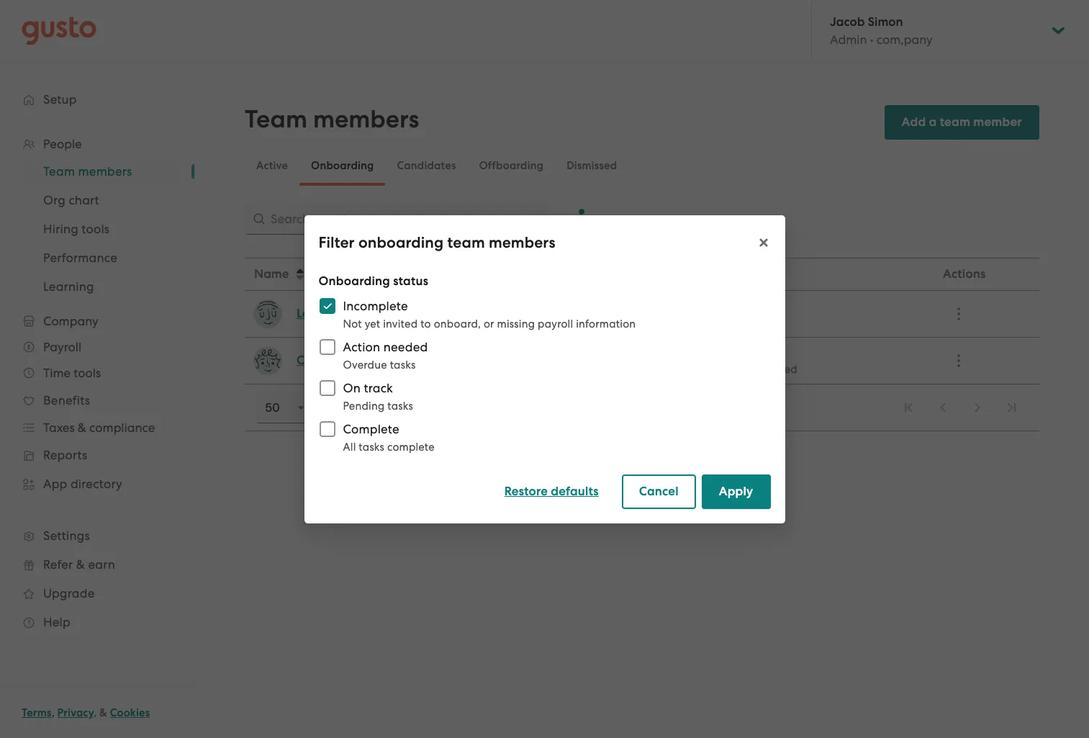 Task type: locate. For each thing, give the bounding box(es) containing it.
onboard,
[[434, 317, 481, 330]]

tasks down 'complete'
[[359, 440, 385, 453]]

&
[[99, 707, 107, 720]]

apply button
[[702, 474, 771, 509]]

team for a
[[940, 115, 971, 130]]

Action needed checkbox
[[312, 331, 343, 363]]

pending tasks
[[343, 399, 413, 412]]

onboarding up 'name' button
[[359, 233, 444, 252]]

team
[[245, 104, 307, 134]]

1 horizontal spatial team
[[940, 115, 971, 130]]

, left privacy link
[[52, 707, 55, 720]]

dec 15
[[531, 307, 570, 321]]

1 vertical spatial onboarding
[[319, 273, 390, 288]]

dec
[[531, 307, 553, 321]]

onboarding up incomplete
[[319, 273, 390, 288]]

team inside onboarding people filters dialog
[[448, 233, 485, 252]]

not
[[743, 363, 760, 376]]

list inside page navigation element
[[893, 392, 1028, 424]]

action needed
[[343, 340, 428, 354]]

, left &
[[94, 707, 97, 720]]

1 vertical spatial onboarding
[[681, 363, 740, 376]]

action
[[343, 340, 380, 354]]

onboarding inside dialog
[[319, 273, 390, 288]]

0 horizontal spatial onboarding
[[359, 233, 444, 252]]

onboarding
[[311, 159, 374, 172], [319, 273, 390, 288]]

1 vertical spatial team
[[448, 233, 485, 252]]

1 vertical spatial tasks
[[388, 399, 413, 412]]

per
[[358, 400, 377, 415]]

defaults
[[551, 484, 599, 499]]

candidates button
[[386, 148, 468, 183]]

offboarding
[[479, 159, 544, 172]]

candidates
[[397, 159, 456, 172]]

onboarding for onboarding status
[[319, 273, 390, 288]]

team inside button
[[940, 115, 971, 130]]

1 vertical spatial members
[[489, 233, 556, 252]]

overdue tasks
[[343, 358, 416, 371]]

name
[[254, 266, 289, 282]]

creighton james's avatar image
[[254, 346, 282, 375]]

team members
[[245, 104, 419, 134]]

pending
[[343, 399, 385, 412]]

0 horizontal spatial ,
[[52, 707, 55, 720]]

onboarding inside onboarding people filters dialog
[[359, 233, 444, 252]]

restore
[[505, 484, 548, 499]]

a
[[930, 115, 937, 130]]

members
[[313, 104, 419, 134], [489, 233, 556, 252]]

missing
[[497, 317, 535, 330]]

team for onboarding
[[448, 233, 485, 252]]

grid
[[245, 258, 1040, 385]]

complete
[[343, 422, 400, 436]]

track
[[364, 381, 393, 395]]

onboarding button
[[300, 148, 386, 183]]

items per page
[[323, 400, 411, 415]]

tasks for needed
[[390, 358, 416, 371]]

privacy
[[57, 707, 94, 720]]

Incomplete checkbox
[[312, 290, 343, 322]]

self onboarding not started
[[660, 363, 798, 376]]

member
[[974, 115, 1023, 130]]

status
[[393, 273, 429, 288]]

on
[[343, 381, 361, 395]]

onboarding people filters dialog
[[304, 215, 785, 523]]

dismissed
[[567, 159, 618, 172]]

add a team member
[[902, 115, 1023, 130]]

On track checkbox
[[312, 372, 343, 404]]

restore defaults
[[505, 484, 599, 499]]

team members tab list
[[245, 145, 1040, 186]]

1 horizontal spatial members
[[489, 233, 556, 252]]

filter onboarding team members
[[319, 233, 556, 252]]

self
[[660, 363, 679, 376]]

onboarding down "team members"
[[311, 159, 374, 172]]

needed
[[384, 340, 428, 354]]

new notifications image
[[568, 212, 582, 226], [568, 212, 582, 226]]

0 horizontal spatial team
[[448, 233, 485, 252]]

all
[[343, 440, 356, 453]]

complete
[[387, 440, 435, 453]]

cancel button
[[622, 474, 696, 509]]

laivrn clayton's avatar image
[[254, 300, 282, 328]]

offboarding button
[[468, 148, 555, 183]]

tasks down needed
[[390, 358, 416, 371]]

1 horizontal spatial onboarding
[[681, 363, 740, 376]]

tasks down track
[[388, 399, 413, 412]]

page navigation element
[[245, 384, 1040, 431]]

0 vertical spatial onboarding
[[311, 159, 374, 172]]

15
[[556, 307, 570, 321]]

active
[[256, 159, 288, 172]]

yet
[[365, 317, 381, 330]]

filter
[[319, 233, 355, 252]]

payroll
[[538, 317, 574, 330]]

tasks for track
[[388, 399, 413, 412]]

onboarding
[[359, 233, 444, 252], [681, 363, 740, 376]]

terms link
[[22, 707, 52, 720]]

list
[[893, 392, 1028, 424]]

0 vertical spatial team
[[940, 115, 971, 130]]

team
[[940, 115, 971, 130], [448, 233, 485, 252]]

tasks
[[390, 358, 416, 371], [388, 399, 413, 412], [359, 440, 385, 453]]

1 horizontal spatial ,
[[94, 707, 97, 720]]

0 vertical spatial tasks
[[390, 358, 416, 371]]

1 , from the left
[[52, 707, 55, 720]]

0 vertical spatial onboarding
[[359, 233, 444, 252]]

0 vertical spatial members
[[313, 104, 419, 134]]

cookies
[[110, 707, 150, 720]]

restore defaults button
[[487, 474, 616, 509]]

onboarding inside button
[[311, 159, 374, 172]]

onboarding left "not"
[[681, 363, 740, 376]]

,
[[52, 707, 55, 720], [94, 707, 97, 720]]



Task type: describe. For each thing, give the bounding box(es) containing it.
not yet invited to onboard, or missing payroll information
[[343, 317, 636, 330]]

grid containing name
[[245, 258, 1040, 385]]

terms
[[22, 707, 52, 720]]

to
[[421, 317, 431, 330]]

dismissed button
[[555, 148, 629, 183]]

home image
[[22, 16, 97, 45]]

privacy link
[[57, 707, 94, 720]]

items
[[323, 400, 355, 415]]

all tasks complete
[[343, 440, 435, 453]]

cancel
[[639, 484, 679, 499]]

terms , privacy , & cookies
[[22, 707, 150, 720]]

apply
[[719, 484, 754, 499]]

onboarding status
[[319, 273, 429, 288]]

name button
[[246, 259, 522, 290]]

cookies button
[[110, 704, 150, 722]]

started
[[762, 363, 798, 376]]

page
[[381, 400, 411, 415]]

incomplete
[[343, 299, 408, 313]]

on track
[[343, 381, 393, 395]]

creighton james
[[297, 353, 395, 368]]

laivrn clayton link
[[297, 305, 381, 323]]

active button
[[245, 148, 300, 183]]

onboarding for onboarding
[[311, 159, 374, 172]]

creighton james link
[[297, 352, 395, 369]]

add
[[902, 115, 926, 130]]

or
[[484, 317, 495, 330]]

james
[[357, 353, 395, 368]]

overdue
[[343, 358, 387, 371]]

add a team member button
[[885, 105, 1040, 140]]

members inside onboarding people filters dialog
[[489, 233, 556, 252]]

creighton
[[297, 353, 354, 368]]

2 vertical spatial tasks
[[359, 440, 385, 453]]

Search people... field
[[245, 203, 550, 235]]

0 horizontal spatial members
[[313, 104, 419, 134]]

invited
[[383, 317, 418, 330]]

account menu element
[[812, 0, 1068, 61]]

2 , from the left
[[94, 707, 97, 720]]

onboarding for self
[[681, 363, 740, 376]]

laivrn
[[297, 306, 333, 321]]

clayton
[[336, 306, 381, 321]]

laivrn clayton
[[297, 306, 381, 321]]

not
[[343, 317, 362, 330]]

onboarding for filter
[[359, 233, 444, 252]]

information
[[576, 317, 636, 330]]

Complete checkbox
[[312, 413, 343, 445]]



Task type: vqa. For each thing, say whether or not it's contained in the screenshot.


